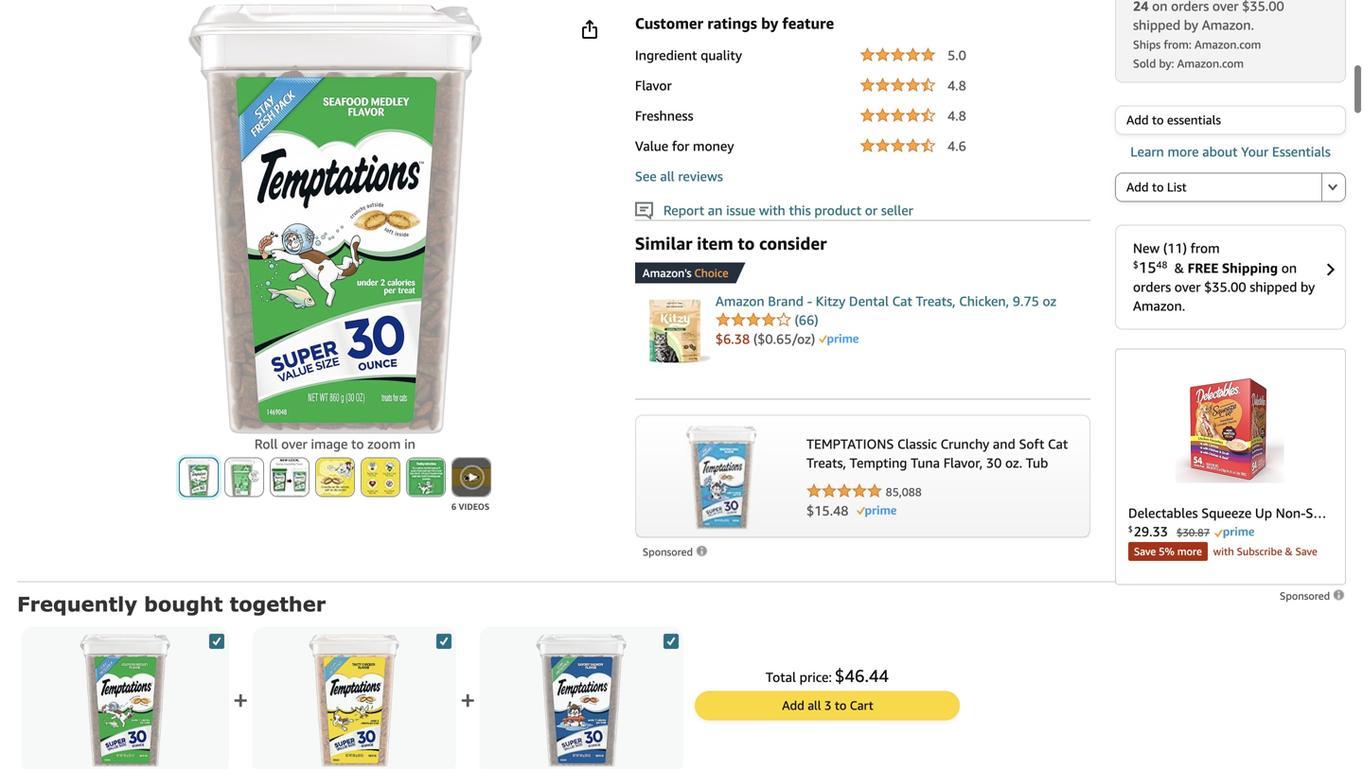 Task type: describe. For each thing, give the bounding box(es) containing it.
sponsored for the bottom sponsored link
[[1280, 590, 1333, 603]]

sponsored for sponsored link to the left
[[643, 546, 696, 558]]

+ for temptations classic crunchy and soft cat treats savory salmon flavor, 30 oz. tub image
[[460, 685, 476, 717]]

total
[[766, 670, 796, 685]]

sold
[[1133, 57, 1156, 70]]

or
[[865, 202, 878, 218]]

frequently bought together
[[17, 592, 326, 616]]

1 horizontal spatial amazon.
[[1202, 17, 1254, 33]]

with
[[759, 202, 786, 218]]

zoom
[[368, 436, 401, 452]]

add to list
[[1127, 180, 1187, 195]]

ingredient quality
[[635, 47, 742, 63]]

all for see
[[660, 168, 675, 184]]

freshness
[[635, 108, 694, 123]]

free
[[1188, 260, 1219, 276]]

1 horizontal spatial shipped
[[1250, 279, 1297, 295]]

0 vertical spatial orders
[[1171, 0, 1209, 14]]

$6.38 ($0.65/oz)
[[716, 331, 819, 347]]

ships
[[1133, 38, 1161, 51]]

4.6
[[948, 138, 967, 154]]

amazon's
[[643, 266, 692, 280]]

all for add
[[808, 699, 821, 713]]

temptations classic crunchy and soft cat treats savory salmon flavor, 30 oz. tub image
[[515, 635, 648, 767]]

issue
[[726, 202, 756, 218]]

0 horizontal spatial over
[[281, 436, 307, 452]]

price:
[[800, 670, 832, 685]]

0 vertical spatial $35.00
[[1242, 0, 1285, 14]]

add for add to list
[[1127, 180, 1149, 195]]

seller
[[881, 202, 914, 218]]

videos
[[459, 502, 490, 512]]

to right 3
[[835, 699, 847, 713]]

total price: $46.44
[[766, 666, 889, 686]]

in
[[404, 436, 416, 452]]

see all reviews link
[[635, 168, 723, 184]]

money
[[693, 138, 734, 154]]

0 vertical spatial amazon.com
[[1195, 38, 1262, 51]]

customer
[[635, 14, 704, 32]]

9.75
[[1013, 293, 1039, 309]]

cat
[[892, 293, 913, 309]]

treats,
[[916, 293, 956, 309]]

amazon brand - kitzy dental cat treats, chicken, 9.75 oz link
[[716, 293, 1057, 309]]

oz
[[1043, 293, 1057, 309]]

1 horizontal spatial by
[[1184, 17, 1199, 33]]

2 horizontal spatial by
[[1301, 279, 1315, 295]]

to inside option
[[1152, 180, 1164, 195]]

1 checkbox image from the left
[[209, 634, 224, 649]]

more
[[1168, 144, 1199, 159]]

customer ratings by feature
[[635, 14, 834, 32]]

ships from: amazon.com sold by: amazon.com
[[1133, 38, 1262, 70]]

kitzy
[[816, 293, 846, 309]]

0 vertical spatial shipped
[[1133, 17, 1181, 33]]

0 horizontal spatial sponsored link
[[643, 543, 709, 562]]

6 videos
[[452, 502, 490, 512]]

frequently
[[17, 592, 137, 616]]

learn more about your essentials link
[[1131, 144, 1331, 159]]

ingredient
[[635, 47, 697, 63]]

see all reviews
[[635, 168, 723, 184]]

this
[[789, 202, 811, 218]]

essentials
[[1272, 144, 1331, 159]]

feature
[[783, 14, 834, 32]]

brand
[[768, 293, 804, 309]]

image
[[311, 436, 348, 452]]

report an issue with this product or seller image
[[635, 202, 653, 220]]

new
[[1133, 240, 1160, 256]]

dropdown image
[[1328, 183, 1338, 191]]

0 vertical spatial temptations classic crunchy and soft cat treats seafood medley flavor, 30 oz. tub image
[[188, 4, 482, 435]]

report an issue with this product or seller link
[[635, 202, 914, 220]]

your
[[1241, 144, 1269, 159]]

product
[[815, 202, 862, 218]]

0 vertical spatial on
[[1152, 0, 1168, 14]]

to left 'zoom'
[[351, 436, 364, 452]]

$46.44
[[835, 666, 889, 686]]

item
[[697, 233, 734, 254]]

&
[[1175, 260, 1184, 276]]

together
[[230, 592, 326, 616]]

an
[[708, 202, 723, 218]]

checkbox image
[[436, 634, 452, 649]]

5.0
[[948, 47, 967, 63]]

add for add to essentials
[[1127, 113, 1149, 127]]



Task type: locate. For each thing, give the bounding box(es) containing it.
1 vertical spatial leave feedback on sponsored ad element
[[1280, 590, 1346, 603]]

shipped down shipping
[[1250, 279, 1297, 295]]

amazon's choice
[[643, 266, 729, 280]]

2 4.8 from the top
[[948, 108, 967, 123]]

1 vertical spatial all
[[808, 699, 821, 713]]

value for money
[[635, 138, 734, 154]]

0 vertical spatial add
[[1127, 113, 1149, 127]]

4.8 for freshness
[[948, 108, 967, 123]]

add down learn
[[1127, 180, 1149, 195]]

add inside button
[[1127, 113, 1149, 127]]

amazon
[[716, 293, 765, 309]]

to left the "list" at top right
[[1152, 180, 1164, 195]]

(66) link
[[795, 312, 819, 328]]

1 vertical spatial orders
[[1133, 279, 1171, 295]]

report
[[664, 202, 705, 218]]

leave feedback on sponsored ad element for the bottom sponsored link
[[1280, 590, 1346, 603]]

0 vertical spatial amazon.
[[1202, 17, 1254, 33]]

0 vertical spatial on orders over $35.00 shipped by amazon.
[[1133, 0, 1285, 33]]

($0.65/oz)
[[754, 331, 815, 347]]

+ for temptations classic crunchy and soft cat treats tasty chicken flavor, 30 oz. tub image
[[233, 685, 248, 717]]

1 on orders over $35.00 shipped by amazon. from the top
[[1133, 0, 1285, 33]]

1 vertical spatial $35.00
[[1204, 279, 1247, 295]]

leave feedback on sponsored ad element for sponsored link to the left
[[643, 546, 709, 558]]

for
[[672, 138, 690, 154]]

add
[[1127, 113, 1149, 127], [1127, 180, 1149, 195], [782, 699, 805, 713]]

leave feedback on sponsored ad element
[[643, 546, 709, 558], [1280, 590, 1346, 603]]

1 vertical spatial sponsored link
[[1280, 589, 1346, 603]]

report an issue with this product or seller
[[653, 202, 914, 218]]

orders up from:
[[1171, 0, 1209, 14]]

consider
[[759, 233, 827, 254]]

$35.00
[[1242, 0, 1285, 14], [1204, 279, 1247, 295]]

amazon.com
[[1195, 38, 1262, 51], [1178, 57, 1244, 70]]

add inside option
[[1127, 180, 1149, 195]]

2 + from the left
[[460, 685, 476, 717]]

amazon brand - kitzy dental cat treats, chicken, 9.75 oz
[[716, 293, 1057, 309]]

over up ships from: amazon.com sold by: amazon.com in the right of the page
[[1213, 0, 1239, 14]]

(66)
[[795, 312, 819, 328]]

over
[[1213, 0, 1239, 14], [1175, 279, 1201, 295], [281, 436, 307, 452]]

4.8 for flavor
[[948, 77, 967, 93]]

amazon.com right from:
[[1195, 38, 1262, 51]]

1 vertical spatial on
[[1282, 260, 1297, 276]]

6
[[452, 502, 457, 512]]

0 horizontal spatial amazon.
[[1133, 298, 1186, 314]]

new (11) from $ 15 48
[[1133, 240, 1220, 276]]

learn
[[1131, 144, 1164, 159]]

1 horizontal spatial on
[[1282, 260, 1297, 276]]

0 horizontal spatial on
[[1152, 0, 1168, 14]]

amazon.com down from:
[[1178, 57, 1244, 70]]

shipped up ships
[[1133, 17, 1181, 33]]

4.8 down 5.0
[[948, 77, 967, 93]]

48
[[1157, 259, 1168, 270]]

Add to List submit
[[1116, 174, 1322, 201]]

all left 3
[[808, 699, 821, 713]]

on right shipping
[[1282, 260, 1297, 276]]

add to essentials button
[[1116, 106, 1345, 134]]

1 horizontal spatial +
[[460, 685, 476, 717]]

temptations classic crunchy and soft cat treats seafood medley flavor, 30 oz. tub image
[[188, 4, 482, 435], [59, 635, 191, 767]]

by:
[[1159, 57, 1175, 70]]

0 vertical spatial 4.8
[[948, 77, 967, 93]]

see
[[635, 168, 657, 184]]

2 checkbox image from the left
[[664, 634, 679, 649]]

chicken,
[[959, 293, 1009, 309]]

dental
[[849, 293, 889, 309]]

2 vertical spatial add
[[782, 699, 805, 713]]

on orders over $35.00 shipped by amazon.
[[1133, 0, 1285, 33], [1133, 260, 1315, 314]]

similar item to consider
[[635, 233, 827, 254]]

$
[[1133, 259, 1139, 270]]

1 horizontal spatial all
[[808, 699, 821, 713]]

Add all 3 to Cart submit
[[696, 692, 959, 720]]

1 + from the left
[[233, 685, 248, 717]]

1 vertical spatial amazon.
[[1133, 298, 1186, 314]]

-
[[807, 293, 812, 309]]

ratings
[[708, 14, 757, 32]]

0 horizontal spatial +
[[233, 685, 248, 717]]

1 4.8 from the top
[[948, 77, 967, 93]]

0 vertical spatial leave feedback on sponsored ad element
[[643, 546, 709, 558]]

2 horizontal spatial over
[[1213, 0, 1239, 14]]

0 vertical spatial sponsored
[[643, 546, 696, 558]]

add to list option group
[[1115, 173, 1346, 202]]

orders down '15'
[[1133, 279, 1171, 295]]

$35.00 down & free shipping
[[1204, 279, 1247, 295]]

2 on orders over $35.00 shipped by amazon. from the top
[[1133, 260, 1315, 314]]

Add to List radio
[[1115, 173, 1322, 202]]

1 horizontal spatial leave feedback on sponsored ad element
[[1280, 590, 1346, 603]]

on orders over $35.00 shipped by amazon. up ships from: amazon.com sold by: amazon.com in the right of the page
[[1133, 0, 1285, 33]]

bought
[[144, 592, 223, 616]]

None radio
[[1322, 173, 1346, 202]]

4.8
[[948, 77, 967, 93], [948, 108, 967, 123]]

quality
[[701, 47, 742, 63]]

0 horizontal spatial all
[[660, 168, 675, 184]]

amazon. down '15'
[[1133, 298, 1186, 314]]

add down total
[[782, 699, 805, 713]]

add up learn
[[1127, 113, 1149, 127]]

None submit
[[1323, 174, 1345, 201], [180, 459, 218, 497], [225, 459, 263, 497], [271, 459, 309, 497], [316, 459, 354, 497], [362, 459, 399, 497], [407, 459, 445, 497], [452, 459, 490, 497], [1323, 174, 1345, 201], [180, 459, 218, 497], [225, 459, 263, 497], [271, 459, 309, 497], [316, 459, 354, 497], [362, 459, 399, 497], [407, 459, 445, 497], [452, 459, 490, 497]]

2 vertical spatial over
[[281, 436, 307, 452]]

1 vertical spatial temptations classic crunchy and soft cat treats seafood medley flavor, 30 oz. tub image
[[59, 635, 191, 767]]

1 vertical spatial shipped
[[1250, 279, 1297, 295]]

roll
[[255, 436, 278, 452]]

1 horizontal spatial sponsored link
[[1280, 589, 1346, 603]]

15
[[1139, 258, 1157, 276]]

from:
[[1164, 38, 1192, 51]]

1 horizontal spatial sponsored
[[1280, 590, 1333, 603]]

0 horizontal spatial shipped
[[1133, 17, 1181, 33]]

(11)
[[1164, 240, 1187, 256]]

0 vertical spatial over
[[1213, 0, 1239, 14]]

add all 3 to cart
[[782, 699, 874, 713]]

1 vertical spatial 4.8
[[948, 108, 967, 123]]

1 horizontal spatial checkbox image
[[664, 634, 679, 649]]

list
[[1167, 180, 1187, 195]]

on
[[1152, 0, 1168, 14], [1282, 260, 1297, 276]]

0 horizontal spatial sponsored
[[643, 546, 696, 558]]

essentials
[[1167, 113, 1221, 127]]

to inside button
[[1152, 113, 1164, 127]]

over right roll
[[281, 436, 307, 452]]

choice
[[695, 266, 729, 280]]

reviews
[[678, 168, 723, 184]]

checkbox image
[[209, 634, 224, 649], [664, 634, 679, 649]]

flavor
[[635, 77, 672, 93]]

& free shipping
[[1175, 260, 1278, 276]]

1 vertical spatial sponsored
[[1280, 590, 1333, 603]]

1 vertical spatial add
[[1127, 180, 1149, 195]]

0 horizontal spatial leave feedback on sponsored ad element
[[643, 546, 709, 558]]

orders
[[1171, 0, 1209, 14], [1133, 279, 1171, 295]]

4.8 up 4.6
[[948, 108, 967, 123]]

$6.38
[[716, 331, 750, 347]]

1 vertical spatial amazon.com
[[1178, 57, 1244, 70]]

learn more about your essentials
[[1131, 144, 1331, 159]]

+
[[233, 685, 248, 717], [460, 685, 476, 717]]

from
[[1191, 240, 1220, 256]]

3
[[825, 699, 832, 713]]

1 vertical spatial on orders over $35.00 shipped by amazon.
[[1133, 260, 1315, 314]]

all
[[660, 168, 675, 184], [808, 699, 821, 713]]

shipping
[[1222, 260, 1278, 276]]

add to essentials
[[1127, 113, 1221, 127]]

1 horizontal spatial over
[[1175, 279, 1201, 295]]

temptations classic crunchy and soft cat treats tasty chicken flavor, 30 oz. tub image
[[288, 635, 421, 767]]

on up ships
[[1152, 0, 1168, 14]]

sponsored
[[643, 546, 696, 558], [1280, 590, 1333, 603]]

over down the &
[[1175, 279, 1201, 295]]

to right item at the right top of the page
[[738, 233, 755, 254]]

$35.00 up ships from: amazon.com sold by: amazon.com in the right of the page
[[1242, 0, 1285, 14]]

about
[[1203, 144, 1238, 159]]

add for add all 3 to cart
[[782, 699, 805, 713]]

amazon.
[[1202, 17, 1254, 33], [1133, 298, 1186, 314]]

value
[[635, 138, 669, 154]]

amazon. up ships from: amazon.com sold by: amazon.com in the right of the page
[[1202, 17, 1254, 33]]

to up learn
[[1152, 113, 1164, 127]]

similar
[[635, 233, 693, 254]]

cart
[[850, 699, 874, 713]]

on orders over $35.00 shipped by amazon. down "from"
[[1133, 260, 1315, 314]]

0 horizontal spatial by
[[761, 14, 779, 32]]

0 vertical spatial all
[[660, 168, 675, 184]]

all right see
[[660, 168, 675, 184]]

by
[[761, 14, 779, 32], [1184, 17, 1199, 33], [1301, 279, 1315, 295]]

0 horizontal spatial checkbox image
[[209, 634, 224, 649]]

1 vertical spatial over
[[1175, 279, 1201, 295]]

0 vertical spatial sponsored link
[[643, 543, 709, 562]]

roll over image to zoom in
[[255, 436, 416, 452]]



Task type: vqa. For each thing, say whether or not it's contained in the screenshot.
second ( from left
no



